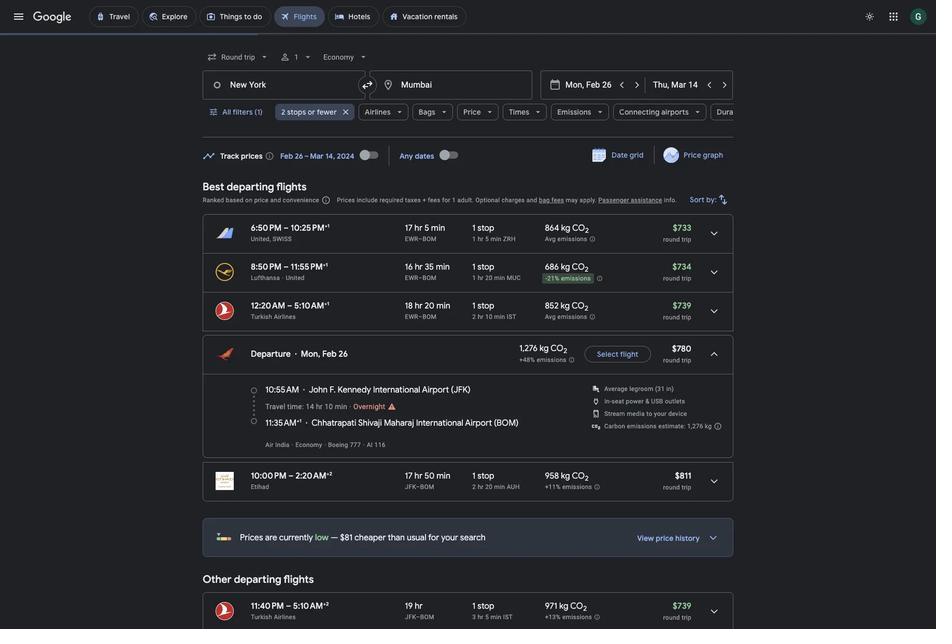 Task type: describe. For each thing, give the bounding box(es) containing it.
10 for time:
[[325, 402, 333, 411]]

feb 26 – mar 14, 2024
[[280, 151, 355, 161]]

1 inside 6:50 pm – 10:25 pm + 1
[[328, 222, 330, 229]]

1 inside 1 stop 3 hr 5 min ist
[[473, 601, 476, 611]]

convenience
[[283, 197, 319, 204]]

duration button
[[711, 100, 765, 124]]

5 for 19 hr
[[486, 614, 489, 621]]

1 button
[[276, 45, 318, 69]]

( for jfk
[[451, 385, 454, 395]]

Arrival time: 2:20 AM on  Wednesday, February 28. text field
[[296, 470, 332, 481]]

2 inside 958 kg co 2
[[585, 474, 589, 483]]

12:20 am
[[251, 301, 285, 311]]

trip for 971
[[682, 614, 692, 621]]

price button
[[457, 100, 499, 124]]

1 stop flight. element for 16 hr 35 min
[[473, 262, 495, 274]]

on
[[245, 197, 253, 204]]

all filters (1)
[[222, 107, 263, 117]]

21%
[[548, 275, 560, 282]]

ewr for 17
[[405, 235, 419, 243]]

date grid button
[[585, 146, 652, 164]]

avg for 852
[[545, 313, 556, 321]]

co for 852
[[572, 301, 585, 311]]

find the best price region
[[203, 142, 734, 173]]

cheaper
[[355, 533, 386, 543]]

+48% emissions
[[520, 356, 567, 363]]

Departure time: 11:40 PM. text field
[[251, 601, 284, 611]]

852
[[545, 301, 559, 311]]

864 kg co 2
[[545, 223, 589, 235]]

zrh
[[503, 235, 516, 243]]

Departure time: 10:00 PM. text field
[[251, 471, 287, 481]]

to
[[647, 410, 653, 417]]

hr inside 18 hr 20 min ewr – bom
[[415, 301, 423, 311]]

international for kennedy
[[373, 385, 421, 395]]

 image left 'john'
[[303, 385, 305, 395]]

2 inside 864 kg co 2
[[585, 226, 589, 235]]

20 for 17 hr 50 min
[[486, 483, 493, 491]]

trip for 852
[[682, 314, 692, 321]]

2 stops or fewer button
[[275, 100, 355, 124]]

+ for 12:20 am
[[324, 300, 327, 307]]

5 for 17 hr 5 min
[[486, 235, 489, 243]]

history
[[676, 534, 700, 543]]

currently
[[279, 533, 313, 543]]

chhatrapati shivaji maharaj international airport ( bom )
[[312, 418, 519, 428]]

2 inside 686 kg co 2
[[585, 265, 589, 274]]

kg for 864
[[562, 223, 571, 233]]

layover (1 of 1) is a 3 hr 5 min layover at istanbul airport in i̇stanbul. element
[[473, 613, 540, 621]]

1 and from the left
[[270, 197, 281, 204]]

passenger assistance button
[[599, 197, 663, 204]]

+ for 6:50 pm
[[325, 222, 328, 229]]

ewr for 16
[[405, 274, 419, 282]]

flight details. leaves john f. kennedy international airport at 11:40 pm on monday, february 26 and arrives at chhatrapati shivaji maharaj international airport at 5:10 am on wednesday, february 28. image
[[702, 599, 727, 624]]

united,
[[251, 235, 271, 243]]

kg for 971
[[560, 601, 569, 611]]

turkish for 11:40 pm
[[251, 614, 272, 621]]

emissions for 864
[[558, 236, 588, 243]]

emissions button
[[551, 100, 609, 124]]

3
[[473, 614, 476, 621]]

feb inside find the best price region
[[280, 151, 293, 161]]

stream
[[605, 410, 626, 417]]

– inside 19 hr jfk – bom
[[416, 614, 420, 621]]

11:55 pm
[[291, 262, 323, 272]]

$739 round trip for 852
[[664, 301, 692, 321]]

11:35 am
[[266, 418, 297, 428]]

hr inside 1 stop 2 hr 10 min ist
[[478, 313, 484, 321]]

charges
[[502, 197, 525, 204]]

fewer
[[317, 107, 337, 117]]

connecting airports
[[620, 107, 689, 117]]

811 US dollars text field
[[676, 471, 692, 481]]

assistance
[[631, 197, 663, 204]]

price graph
[[684, 150, 723, 160]]

view
[[638, 534, 654, 543]]

kg for 852
[[561, 301, 570, 311]]

turkish airlines for 11:40 pm
[[251, 614, 296, 621]]

hr inside 1 stop 2 hr 20 min auh
[[478, 483, 484, 491]]

min inside 1 stop 1 hr 20 min muc
[[495, 274, 505, 282]]

emissions down 686 kg co 2
[[561, 275, 591, 282]]

best departing flights
[[203, 180, 307, 193]]

kg right "estimate:"
[[705, 423, 712, 430]]

2 fees from the left
[[552, 197, 564, 204]]

Departure time: 6:50 PM. text field
[[251, 223, 282, 233]]

) for john f. kennedy international airport ( jfk )
[[468, 385, 471, 395]]

+13%
[[545, 614, 561, 621]]

hr inside 1 stop 3 hr 5 min ist
[[478, 614, 484, 621]]

$734
[[673, 262, 692, 272]]

filters
[[233, 107, 253, 117]]

1 stop flight. element for 17 hr 5 min
[[473, 223, 495, 235]]

all filters (1) button
[[203, 100, 271, 124]]

1 stop flight. element for 17 hr 50 min
[[473, 471, 495, 483]]

734 US dollars text field
[[673, 262, 692, 272]]

+48%
[[520, 356, 535, 363]]

leaves newark liberty international airport at 6:50 pm on monday, february 26 and arrives at chhatrapati shivaji maharaj international airport at 10:25 pm on tuesday, february 27. element
[[251, 222, 330, 233]]

other departing flights
[[203, 573, 314, 586]]

layover (1 of 1) is a 1 hr 20 min layover at munich international airport in munich. element
[[473, 274, 540, 282]]

17 for 17 hr 50 min
[[405, 471, 413, 481]]

1 stop 1 hr 5 min zrh
[[473, 223, 516, 243]]

 image down kennedy
[[350, 402, 352, 411]]

+11% emissions
[[545, 483, 592, 491]]

0 vertical spatial price
[[254, 197, 269, 204]]

india
[[275, 441, 290, 449]]

flight details. leaves newark liberty international airport at 8:50 pm on monday, february 26 and arrives at chhatrapati shivaji maharaj international airport at 11:55 pm on tuesday, february 27. image
[[702, 260, 727, 285]]

hr inside 19 hr jfk – bom
[[415, 601, 423, 611]]

– inside 17 hr 5 min ewr – bom
[[419, 235, 423, 243]]

1 stop 2 hr 20 min auh
[[473, 471, 520, 491]]

carbon emissions estimate: 1,276 kg
[[605, 423, 712, 430]]

1 inside popup button
[[295, 53, 299, 61]]

20 inside 18 hr 20 min ewr – bom
[[425, 301, 435, 311]]

emissions for 852
[[558, 313, 588, 321]]

780 US dollars text field
[[672, 344, 692, 354]]

-21% emissions
[[546, 275, 591, 282]]

1 stop flight. element for 19 hr
[[473, 601, 495, 613]]

min inside 1 stop 3 hr 5 min ist
[[491, 614, 502, 621]]

1 fees from the left
[[428, 197, 441, 204]]

airlines for 11:40 pm
[[274, 614, 296, 621]]

 image right india
[[292, 441, 294, 449]]

2 inside '971 kg co 2'
[[584, 604, 587, 613]]

+ for 10:00 pm
[[327, 470, 330, 477]]

stop for 19 hr
[[478, 601, 495, 611]]

device
[[669, 410, 687, 417]]

maharaj
[[384, 418, 414, 428]]

2:20 am
[[296, 471, 327, 481]]

view price history
[[638, 534, 700, 543]]

– inside 10:00 pm – 2:20 am + 2
[[289, 471, 294, 481]]

Arrival time: 11:55 PM on  Tuesday, February 27. text field
[[291, 261, 328, 272]]

– inside 12:20 am – 5:10 am + 1
[[287, 301, 292, 311]]

f.
[[330, 385, 336, 395]]

2 inside 10:00 pm – 2:20 am + 2
[[330, 470, 332, 477]]

total duration 17 hr 5 min. element
[[405, 223, 473, 235]]

stop for 17 hr 50 min
[[478, 471, 495, 481]]

stop for 17 hr 5 min
[[478, 223, 495, 233]]

lufthansa
[[251, 274, 280, 282]]

airports
[[662, 107, 689, 117]]

hr inside 17 hr 50 min jfk – bom
[[415, 471, 423, 481]]

733 US dollars text field
[[673, 223, 692, 233]]

kg for 1,276
[[540, 344, 549, 354]]

avg emissions for 864
[[545, 236, 588, 243]]

total duration 16 hr 35 min. element
[[405, 262, 473, 274]]

Arrival time: 11:35 AM on  Tuesday, February 27. text field
[[266, 417, 302, 428]]

legroom
[[630, 385, 654, 393]]

carbon emissions estimate: 1,276 kilograms element
[[605, 423, 712, 430]]

11:40 pm – 5:10 am + 2
[[251, 601, 329, 611]]

airlines inside airlines popup button
[[365, 107, 391, 117]]

$733 round trip
[[664, 223, 692, 243]]

track
[[220, 151, 239, 161]]

Departure time: 12:20 AM. text field
[[251, 301, 285, 311]]

1 inside 1 stop 2 hr 20 min auh
[[473, 471, 476, 481]]

turkish for 12:20 am
[[251, 313, 272, 321]]

airport for chhatrapati shivaji maharaj international airport
[[465, 418, 492, 428]]

track prices
[[220, 151, 263, 161]]

overnight
[[354, 402, 386, 411]]

departing for best
[[227, 180, 274, 193]]

outlets
[[665, 398, 685, 405]]

Arrival time: 10:25 PM on  Tuesday, February 27. text field
[[291, 222, 330, 233]]

10:25 pm
[[291, 223, 325, 233]]

select flight
[[597, 350, 639, 359]]

none search field containing all filters (1)
[[203, 45, 765, 137]]

main menu image
[[12, 10, 25, 23]]

116
[[375, 441, 386, 449]]

price graph button
[[657, 146, 732, 164]]

avg for 864
[[545, 236, 556, 243]]

international for maharaj
[[416, 418, 464, 428]]

hr inside the 16 hr 35 min ewr – bom
[[415, 262, 423, 272]]

travel time: 14 hr 10 min
[[266, 402, 347, 411]]

boeing 777
[[328, 441, 361, 449]]

adult.
[[458, 197, 474, 204]]

stream media to your device
[[605, 410, 687, 417]]

bom for chhatrapati shivaji maharaj international airport ( bom )
[[497, 418, 516, 428]]

971
[[545, 601, 558, 611]]

min inside 1 stop 2 hr 20 min auh
[[495, 483, 505, 491]]

round for 686
[[664, 275, 680, 282]]

min inside 1 stop 2 hr 10 min ist
[[495, 313, 505, 321]]

12:20 am – 5:10 am + 1
[[251, 300, 329, 311]]

min inside the 16 hr 35 min ewr – bom
[[436, 262, 450, 272]]

min inside 1 stop 1 hr 5 min zrh
[[491, 235, 502, 243]]

trip for 864
[[682, 236, 692, 243]]

select flight button
[[585, 342, 651, 367]]

864
[[545, 223, 560, 233]]

2 inside 1 stop 2 hr 10 min ist
[[473, 313, 476, 321]]

– inside 6:50 pm – 10:25 pm + 1
[[284, 223, 289, 233]]

john f. kennedy international airport ( jfk )
[[309, 385, 471, 395]]

total duration 17 hr 50 min. element
[[405, 471, 473, 483]]

739 us dollars text field for 971
[[673, 601, 692, 611]]

1 inside 8:50 pm – 11:55 pm + 1
[[326, 261, 328, 268]]

5:10 am for 12:20 am
[[294, 301, 324, 311]]

all
[[222, 107, 231, 117]]

bom for 17 hr 5 min ewr – bom
[[423, 235, 437, 243]]

+ inside '11:35 am + 1'
[[297, 417, 300, 424]]

$739 round trip for 971
[[664, 601, 692, 621]]

emissions for 971
[[563, 614, 592, 621]]

$739 for 852
[[673, 301, 692, 311]]

(1)
[[255, 107, 263, 117]]

( for bom
[[494, 418, 497, 428]]

select
[[597, 350, 619, 359]]

sort by:
[[690, 195, 717, 204]]

best
[[203, 180, 224, 193]]

1 inside '11:35 am + 1'
[[300, 417, 302, 424]]

Arrival time: 5:10 AM on  Wednesday, February 28. text field
[[293, 601, 329, 611]]

min inside 18 hr 20 min ewr – bom
[[437, 301, 451, 311]]

hr inside 17 hr 5 min ewr – bom
[[415, 223, 423, 233]]

2 inside popup button
[[281, 107, 286, 117]]

swiss
[[273, 235, 292, 243]]

kennedy
[[338, 385, 371, 395]]

1,276 inside "1,276 kg co 2"
[[520, 344, 538, 354]]



Task type: vqa. For each thing, say whether or not it's contained in the screenshot.


Task type: locate. For each thing, give the bounding box(es) containing it.
1 vertical spatial international
[[416, 418, 464, 428]]

16 hr 35 min ewr – bom
[[405, 262, 450, 282]]

10:55 am
[[266, 385, 299, 395]]

0 vertical spatial 1,276
[[520, 344, 538, 354]]

price right bags popup button
[[464, 107, 481, 117]]

ist inside 1 stop 3 hr 5 min ist
[[503, 614, 513, 621]]

sort
[[690, 195, 705, 204]]

co inside 686 kg co 2
[[572, 262, 585, 272]]

based
[[226, 197, 244, 204]]

round inside $733 round trip
[[664, 236, 680, 243]]

ewr inside 17 hr 5 min ewr – bom
[[405, 235, 419, 243]]

1 horizontal spatial feb
[[322, 349, 337, 359]]

1 vertical spatial 20
[[425, 301, 435, 311]]

0 vertical spatial $739
[[673, 301, 692, 311]]

turkish airlines
[[251, 313, 296, 321], [251, 614, 296, 621]]

co for 971
[[571, 601, 584, 611]]

jfk inside 17 hr 50 min jfk – bom
[[405, 483, 416, 491]]

1 vertical spatial 17
[[405, 471, 413, 481]]

1 vertical spatial flights
[[284, 573, 314, 586]]

total duration 18 hr 20 min. element
[[405, 301, 473, 313]]

avg down 852 on the top of page
[[545, 313, 556, 321]]

round inside $780 round trip
[[664, 357, 680, 364]]

stop inside 1 stop 1 hr 5 min zrh
[[478, 223, 495, 233]]

trip inside $780 round trip
[[682, 357, 692, 364]]

trip
[[682, 236, 692, 243], [682, 275, 692, 282], [682, 314, 692, 321], [682, 357, 692, 364], [682, 484, 692, 491], [682, 614, 692, 621]]

 image
[[303, 385, 305, 395], [350, 402, 352, 411], [306, 418, 308, 428], [292, 441, 294, 449], [324, 441, 326, 449]]

0 vertical spatial ist
[[507, 313, 517, 321]]

None search field
[[203, 45, 765, 137]]

0 horizontal spatial price
[[464, 107, 481, 117]]

swap origin and destination. image
[[361, 79, 374, 91]]

5 right the 3
[[486, 614, 489, 621]]

–
[[284, 223, 289, 233], [419, 235, 423, 243], [284, 262, 289, 272], [419, 274, 423, 282], [287, 301, 292, 311], [419, 313, 423, 321], [289, 471, 294, 481], [416, 483, 420, 491], [286, 601, 291, 611], [416, 614, 420, 621]]

carbon
[[605, 423, 626, 430]]

stop up layover (1 of 1) is a 3 hr 5 min layover at istanbul airport in i̇stanbul. element
[[478, 601, 495, 611]]

1 vertical spatial (
[[494, 418, 497, 428]]

0 vertical spatial jfk
[[454, 385, 468, 395]]

2 1 stop flight. element from the top
[[473, 262, 495, 274]]

in)
[[667, 385, 674, 393]]

price inside price popup button
[[464, 107, 481, 117]]

connecting airports button
[[613, 100, 707, 124]]

feb left 26
[[322, 349, 337, 359]]

co inside 864 kg co 2
[[572, 223, 585, 233]]

kg
[[562, 223, 571, 233], [561, 262, 570, 272], [561, 301, 570, 311], [540, 344, 549, 354], [705, 423, 712, 430], [561, 471, 570, 481], [560, 601, 569, 611]]

2 and from the left
[[527, 197, 538, 204]]

0 vertical spatial avg emissions
[[545, 236, 588, 243]]

emissions down '971 kg co 2'
[[563, 614, 592, 621]]

5:10 am right 11:40 pm text box at bottom left
[[293, 601, 323, 611]]

1 vertical spatial airport
[[465, 418, 492, 428]]

2 $739 from the top
[[673, 601, 692, 611]]

sort by: button
[[686, 187, 734, 212]]

co inside '971 kg co 2'
[[571, 601, 584, 611]]

1 vertical spatial 1,276
[[688, 423, 704, 430]]

+ for 8:50 pm
[[323, 261, 326, 268]]

5:10 am down united
[[294, 301, 324, 311]]

bags
[[419, 107, 436, 117]]

1 horizontal spatial (
[[494, 418, 497, 428]]

14
[[306, 402, 314, 411]]

kg inside "1,276 kg co 2"
[[540, 344, 549, 354]]

5:10 am inside 12:20 am – 5:10 am + 1
[[294, 301, 324, 311]]

min up the total duration 16 hr 35 min. "element"
[[431, 223, 445, 233]]

+ inside 10:00 pm – 2:20 am + 2
[[327, 470, 330, 477]]

2 vertical spatial 5
[[486, 614, 489, 621]]

stop for 16 hr 35 min
[[478, 262, 495, 272]]

feb right learn more about tracked prices icon
[[280, 151, 293, 161]]

2 vertical spatial jfk
[[405, 614, 416, 621]]

17 hr 50 min jfk – bom
[[405, 471, 451, 491]]

hr left zrh
[[478, 235, 484, 243]]

+11%
[[545, 483, 561, 491]]

$739 round trip left flight details. leaves john f. kennedy international airport at 11:40 pm on monday, february 26 and arrives at chhatrapati shivaji maharaj international airport at 5:10 am on wednesday, february 28. icon
[[664, 601, 692, 621]]

1 horizontal spatial prices
[[337, 197, 355, 204]]

0 vertical spatial )
[[468, 385, 471, 395]]

international
[[373, 385, 421, 395], [416, 418, 464, 428]]

4 round from the top
[[664, 357, 680, 364]]

Return text field
[[653, 71, 701, 99]]

1 stop from the top
[[478, 223, 495, 233]]

1 avg from the top
[[545, 236, 556, 243]]

6 trip from the top
[[682, 614, 692, 621]]

0 horizontal spatial 10
[[325, 402, 333, 411]]

min inside 17 hr 5 min ewr – bom
[[431, 223, 445, 233]]

flight details. leaves john f. kennedy international airport at 10:00 pm on monday, february 26 and arrives at chhatrapati shivaji maharaj international airport at 2:20 am on wednesday, february 28. image
[[702, 469, 727, 494]]

flights up leaves john f. kennedy international airport at 11:40 pm on monday, february 26 and arrives at chhatrapati shivaji maharaj international airport at 5:10 am on wednesday, february 28. element
[[284, 573, 314, 586]]

0 vertical spatial 20
[[486, 274, 493, 282]]

5 stop from the top
[[478, 601, 495, 611]]

0 horizontal spatial airport
[[422, 385, 449, 395]]

co inside 958 kg co 2
[[572, 471, 585, 481]]

ai
[[367, 441, 373, 449]]

1 stop flight. element for 18 hr 20 min
[[473, 301, 495, 313]]

bom inside 18 hr 20 min ewr – bom
[[423, 313, 437, 321]]

1 horizontal spatial 10
[[486, 313, 493, 321]]

layover (1 of 1) is a 2 hr 20 min layover at abu dhabi international airport in abu dhabi. element
[[473, 483, 540, 491]]

0 vertical spatial (
[[451, 385, 454, 395]]

usual
[[407, 533, 427, 543]]

0 vertical spatial airport
[[422, 385, 449, 395]]

20 inside 1 stop 2 hr 20 min auh
[[486, 483, 493, 491]]

$81
[[340, 533, 353, 543]]

1 vertical spatial 10
[[325, 402, 333, 411]]

min right 35
[[436, 262, 450, 272]]

1 stop flight. element
[[473, 223, 495, 235], [473, 262, 495, 274], [473, 301, 495, 313], [473, 471, 495, 483], [473, 601, 495, 613]]

avg emissions down the 852 kg co 2
[[545, 313, 588, 321]]

trip for 958
[[682, 484, 692, 491]]

min right 18
[[437, 301, 451, 311]]

co up -21% emissions
[[572, 262, 585, 272]]

round inside $734 round trip
[[664, 275, 680, 282]]

0 vertical spatial 739 us dollars text field
[[673, 301, 692, 311]]

hr left auh
[[478, 483, 484, 491]]

+ inside 6:50 pm – 10:25 pm + 1
[[325, 222, 328, 229]]

1 vertical spatial price
[[656, 534, 674, 543]]

1 vertical spatial 5
[[486, 235, 489, 243]]

co for 686
[[572, 262, 585, 272]]

0 vertical spatial 5:10 am
[[294, 301, 324, 311]]

stop for 18 hr 20 min
[[478, 301, 495, 311]]

stop inside 1 stop 2 hr 20 min auh
[[478, 471, 495, 481]]

john
[[309, 385, 328, 395]]

2 avg from the top
[[545, 313, 556, 321]]

bags button
[[413, 100, 453, 124]]

0 vertical spatial for
[[442, 197, 451, 204]]

1 trip from the top
[[682, 236, 692, 243]]

0 vertical spatial departing
[[227, 180, 274, 193]]

1 $739 round trip from the top
[[664, 301, 692, 321]]

20 left muc
[[486, 274, 493, 282]]

– inside 8:50 pm – 11:55 pm + 1
[[284, 262, 289, 272]]

fees right the 'bag'
[[552, 197, 564, 204]]

stop up layover (1 of 1) is a 2 hr 20 min layover at abu dhabi international airport in abu dhabi. element
[[478, 471, 495, 481]]

– down total duration 19 hr. element
[[416, 614, 420, 621]]

trip inside $733 round trip
[[682, 236, 692, 243]]

trip down the $733 "text box"
[[682, 236, 692, 243]]

kg inside 958 kg co 2
[[561, 471, 570, 481]]

1 vertical spatial departing
[[234, 573, 282, 586]]

avg
[[545, 236, 556, 243], [545, 313, 556, 321]]

ewr down 16
[[405, 274, 419, 282]]

10 for stop
[[486, 313, 493, 321]]

20 left auh
[[486, 483, 493, 491]]

kg inside 864 kg co 2
[[562, 223, 571, 233]]

for right usual
[[428, 533, 439, 543]]

) for chhatrapati shivaji maharaj international airport ( bom )
[[516, 418, 519, 428]]

price right on
[[254, 197, 269, 204]]

3 round from the top
[[664, 314, 680, 321]]

0 horizontal spatial for
[[428, 533, 439, 543]]

0 horizontal spatial your
[[441, 533, 458, 543]]

international right maharaj
[[416, 418, 464, 428]]

0 vertical spatial feb
[[280, 151, 293, 161]]

stop up layover (1 of 1) is a 1 hr 5 min layover at zurich airport in zürich. element in the right top of the page
[[478, 223, 495, 233]]

2 vertical spatial 20
[[486, 483, 493, 491]]

5 up 35
[[425, 223, 429, 233]]

co inside the 852 kg co 2
[[572, 301, 585, 311]]

co for 864
[[572, 223, 585, 233]]

0 vertical spatial airlines
[[365, 107, 391, 117]]

1 vertical spatial 5:10 am
[[293, 601, 323, 611]]

power
[[626, 398, 644, 405]]

5
[[425, 223, 429, 233], [486, 235, 489, 243], [486, 614, 489, 621]]

ewr for 18
[[405, 313, 419, 321]]

learn more about tracked prices image
[[265, 151, 274, 161]]

stop up layover (1 of 1) is a 1 hr 20 min layover at munich international airport in munich. element
[[478, 262, 495, 272]]

prices
[[241, 151, 263, 161]]

departure
[[251, 349, 291, 359]]

1 vertical spatial price
[[684, 150, 702, 160]]

– down total duration 18 hr 20 min. element
[[419, 313, 423, 321]]

hr right 18
[[415, 301, 423, 311]]

0 vertical spatial 10
[[486, 313, 493, 321]]

1 vertical spatial jfk
[[405, 483, 416, 491]]

view price history image
[[701, 525, 726, 550]]

1 horizontal spatial price
[[684, 150, 702, 160]]

1 turkish from the top
[[251, 313, 272, 321]]

0 horizontal spatial fees
[[428, 197, 441, 204]]

airlines down leaves john f. kennedy international airport at 11:40 pm on monday, february 26 and arrives at chhatrapati shivaji maharaj international airport at 5:10 am on wednesday, february 28. element
[[274, 614, 296, 621]]

Departure time: 10:55 AM. text field
[[266, 385, 299, 395]]

26 – mar
[[295, 151, 324, 161]]

turkish down 12:20 am
[[251, 313, 272, 321]]

ewr inside the 16 hr 35 min ewr – bom
[[405, 274, 419, 282]]

ist for 971
[[503, 614, 513, 621]]

17 for 17 hr 5 min
[[405, 223, 413, 233]]

bom for 17 hr 50 min jfk – bom
[[420, 483, 435, 491]]

avg emissions down 864 kg co 2
[[545, 236, 588, 243]]

round down $811
[[664, 484, 680, 491]]

co right 864
[[572, 223, 585, 233]]

2024
[[337, 151, 355, 161]]

stops
[[287, 107, 306, 117]]

0 horizontal spatial (
[[451, 385, 454, 395]]

bom inside the 16 hr 35 min ewr – bom
[[423, 274, 437, 282]]

1 horizontal spatial fees
[[552, 197, 564, 204]]

2 inside the 852 kg co 2
[[585, 304, 589, 313]]

1 vertical spatial $739 round trip
[[664, 601, 692, 621]]

trip for 686
[[682, 275, 692, 282]]

times button
[[503, 100, 547, 124]]

ewr inside 18 hr 20 min ewr – bom
[[405, 313, 419, 321]]

trip down 780 us dollars text box
[[682, 357, 692, 364]]

1 ewr from the top
[[405, 235, 419, 243]]

)
[[468, 385, 471, 395], [516, 418, 519, 428]]

11:35 am + 1
[[266, 417, 302, 428]]

1 horizontal spatial )
[[516, 418, 519, 428]]

ewr down 18
[[405, 313, 419, 321]]

departing up on
[[227, 180, 274, 193]]

5 trip from the top
[[682, 484, 692, 491]]

flight
[[621, 350, 639, 359]]

2 trip from the top
[[682, 275, 692, 282]]

1 1 stop flight. element from the top
[[473, 223, 495, 235]]

your right to
[[654, 410, 667, 417]]

1 vertical spatial for
[[428, 533, 439, 543]]

1 turkish airlines from the top
[[251, 313, 296, 321]]

ewr up 16
[[405, 235, 419, 243]]

0 horizontal spatial price
[[254, 197, 269, 204]]

– down total duration 17 hr 50 min. 'element'
[[416, 483, 420, 491]]

5 inside 17 hr 5 min ewr – bom
[[425, 223, 429, 233]]

2 inside 1 stop 2 hr 20 min auh
[[473, 483, 476, 491]]

1 739 us dollars text field from the top
[[673, 301, 692, 311]]

0 horizontal spatial prices
[[240, 533, 263, 543]]

price inside button
[[684, 150, 702, 160]]

include
[[357, 197, 378, 204]]

Arrival time: 5:10 AM on  Tuesday, February 27. text field
[[294, 300, 329, 311]]

emissions for 958
[[563, 483, 592, 491]]

airlines for 12:20 am
[[274, 313, 296, 321]]

and down best departing flights
[[270, 197, 281, 204]]

prices for prices include required taxes + fees for 1 adult. optional charges and bag fees may apply. passenger assistance
[[337, 197, 355, 204]]

0 vertical spatial turkish
[[251, 313, 272, 321]]

1 vertical spatial avg
[[545, 313, 556, 321]]

turkish airlines down 11:40 pm text box at bottom left
[[251, 614, 296, 621]]

co up +11% emissions
[[572, 471, 585, 481]]

emissions
[[558, 107, 592, 117]]

1 vertical spatial prices
[[240, 533, 263, 543]]

ist inside 1 stop 2 hr 10 min ist
[[507, 313, 517, 321]]

min left auh
[[495, 483, 505, 491]]

1 vertical spatial $739
[[673, 601, 692, 611]]

5:10 am for 11:40 pm
[[293, 601, 323, 611]]

trip inside $734 round trip
[[682, 275, 692, 282]]

kg up +11% emissions
[[561, 471, 570, 481]]

1 horizontal spatial your
[[654, 410, 667, 417]]

flights for best departing flights
[[277, 180, 307, 193]]

10 inside 1 stop 2 hr 10 min ist
[[486, 313, 493, 321]]

stop inside 1 stop 2 hr 10 min ist
[[478, 301, 495, 311]]

1 vertical spatial turkish airlines
[[251, 614, 296, 621]]

2 avg emissions from the top
[[545, 313, 588, 321]]

airlines button
[[359, 100, 409, 124]]

2 ewr from the top
[[405, 274, 419, 282]]

None text field
[[203, 71, 366, 100], [370, 71, 533, 100], [203, 71, 366, 100], [370, 71, 533, 100]]

971 kg co 2
[[545, 601, 587, 613]]

1 stop 2 hr 10 min ist
[[473, 301, 517, 321]]

 image down travel time: 14 hr 10 min
[[306, 418, 308, 428]]

1,276 up +48%
[[520, 344, 538, 354]]

shivaji
[[358, 418, 382, 428]]

hr right '14'
[[316, 402, 323, 411]]

1 vertical spatial ist
[[503, 614, 513, 621]]

layover (1 of 1) is a 2 hr 10 min layover at istanbul airport in i̇stanbul. element
[[473, 313, 540, 321]]

flight details. leaves newark liberty international airport at 6:50 pm on monday, february 26 and arrives at chhatrapati shivaji maharaj international airport at 10:25 pm on tuesday, february 27. image
[[702, 221, 727, 246]]

change appearance image
[[858, 4, 883, 29]]

round for 852
[[664, 314, 680, 321]]

your left search
[[441, 533, 458, 543]]

for
[[442, 197, 451, 204], [428, 533, 439, 543]]

ranked based on price and convenience
[[203, 197, 319, 204]]

auh
[[507, 483, 520, 491]]

+ inside 8:50 pm – 11:55 pm + 1
[[323, 261, 326, 268]]

turkish down 11:40 pm text box at bottom left
[[251, 614, 272, 621]]

co for 1,276
[[551, 344, 564, 354]]

– inside the 16 hr 35 min ewr – bom
[[419, 274, 423, 282]]

kg inside the 852 kg co 2
[[561, 301, 570, 311]]

departing for other
[[234, 573, 282, 586]]

1 vertical spatial turkish
[[251, 614, 272, 621]]

average
[[605, 385, 628, 393]]

prices left are
[[240, 533, 263, 543]]

leaves newark liberty international airport at 12:20 am on monday, february 26 and arrives at chhatrapati shivaji maharaj international airport at 5:10 am on tuesday, february 27. element
[[251, 300, 329, 311]]

emissions
[[558, 236, 588, 243], [561, 275, 591, 282], [558, 313, 588, 321], [537, 356, 567, 363], [627, 423, 657, 430], [563, 483, 592, 491], [563, 614, 592, 621]]

2 round from the top
[[664, 275, 680, 282]]

emissions down 958 kg co 2
[[563, 483, 592, 491]]

739 us dollars text field left flight details. leaves john f. kennedy international airport at 11:40 pm on monday, february 26 and arrives at chhatrapati shivaji maharaj international airport at 5:10 am on wednesday, february 28. icon
[[673, 601, 692, 611]]

1 avg emissions from the top
[[545, 236, 588, 243]]

1 horizontal spatial price
[[656, 534, 674, 543]]

0 vertical spatial price
[[464, 107, 481, 117]]

flights up 'convenience'
[[277, 180, 307, 193]]

2 stop from the top
[[478, 262, 495, 272]]

turkish
[[251, 313, 272, 321], [251, 614, 272, 621]]

usb
[[652, 398, 664, 405]]

$739 round trip left the flight details. leaves newark liberty international airport at 12:20 am on monday, february 26 and arrives at chhatrapati shivaji maharaj international airport at 5:10 am on tuesday, february 27. icon
[[664, 301, 692, 321]]

bom inside 17 hr 50 min jfk – bom
[[420, 483, 435, 491]]

turkish airlines down 12:20 am
[[251, 313, 296, 321]]

time:
[[287, 402, 304, 411]]

5 inside 1 stop 1 hr 5 min zrh
[[486, 235, 489, 243]]

loading results progress bar
[[0, 33, 937, 35]]

0 vertical spatial 17
[[405, 223, 413, 233]]

emissions down the 852 kg co 2
[[558, 313, 588, 321]]

2 stops or fewer
[[281, 107, 337, 117]]

739 us dollars text field for 852
[[673, 301, 692, 311]]

$739
[[673, 301, 692, 311], [673, 601, 692, 611]]

6:50 pm
[[251, 223, 282, 233]]

20 for 16 hr 35 min
[[486, 274, 493, 282]]

1 vertical spatial airlines
[[274, 313, 296, 321]]

1 vertical spatial avg emissions
[[545, 313, 588, 321]]

+ inside 12:20 am – 5:10 am + 1
[[324, 300, 327, 307]]

jfk inside 19 hr jfk – bom
[[405, 614, 416, 621]]

bom for 18 hr 20 min ewr – bom
[[423, 313, 437, 321]]

trip down '734 us dollars' text field
[[682, 275, 692, 282]]

leaves john f. kennedy international airport at 10:00 pm on monday, february 26 and arrives at chhatrapati shivaji maharaj international airport at 2:20 am on wednesday, february 28. element
[[251, 470, 332, 481]]

3 trip from the top
[[682, 314, 692, 321]]

may
[[566, 197, 578, 204]]

stop inside 1 stop 3 hr 5 min ist
[[478, 601, 495, 611]]

1 horizontal spatial and
[[527, 197, 538, 204]]

co for 958
[[572, 471, 585, 481]]

739 US dollars text field
[[673, 301, 692, 311], [673, 601, 692, 611]]

&
[[646, 398, 650, 405]]

turkish airlines for 12:20 am
[[251, 313, 296, 321]]

2 inside "1,276 kg co 2"
[[564, 347, 567, 356]]

1 round from the top
[[664, 236, 680, 243]]

in-
[[605, 398, 612, 405]]

2 inside 11:40 pm – 5:10 am + 2
[[326, 601, 329, 607]]

– inside 11:40 pm – 5:10 am + 2
[[286, 601, 291, 611]]

ist
[[507, 313, 517, 321], [503, 614, 513, 621]]

0 horizontal spatial 1,276
[[520, 344, 538, 354]]

852 kg co 2
[[545, 301, 589, 313]]

avg down 864
[[545, 236, 556, 243]]

avg emissions for 852
[[545, 313, 588, 321]]

flights for other departing flights
[[284, 573, 314, 586]]

co up +13% emissions
[[571, 601, 584, 611]]

bom inside 19 hr jfk – bom
[[420, 614, 435, 621]]

prices for prices are currently low — $81 cheaper than usual for your search
[[240, 533, 263, 543]]

– inside 17 hr 50 min jfk – bom
[[416, 483, 420, 491]]

$739 left flight details. leaves john f. kennedy international airport at 11:40 pm on monday, february 26 and arrives at chhatrapati shivaji maharaj international airport at 5:10 am on wednesday, february 28. icon
[[673, 601, 692, 611]]

$811 round trip
[[664, 471, 692, 491]]

1 vertical spatial 739 us dollars text field
[[673, 601, 692, 611]]

other
[[203, 573, 232, 586]]

stop up layover (1 of 1) is a 2 hr 10 min layover at istanbul airport in i̇stanbul. element in the right of the page
[[478, 301, 495, 311]]

5 inside 1 stop 3 hr 5 min ist
[[486, 614, 489, 621]]

emissions down 'stream media to your device'
[[627, 423, 657, 430]]

trip left the flight details. leaves newark liberty international airport at 12:20 am on monday, february 26 and arrives at chhatrapati shivaji maharaj international airport at 5:10 am on tuesday, february 27. icon
[[682, 314, 692, 321]]

0 vertical spatial prices
[[337, 197, 355, 204]]

5 1 stop flight. element from the top
[[473, 601, 495, 613]]

layover (1 of 1) is a 1 hr 5 min layover at zurich airport in zürich. element
[[473, 235, 540, 243]]

Departure text field
[[566, 71, 614, 99]]

20 inside 1 stop 1 hr 20 min muc
[[486, 274, 493, 282]]

for left adult.
[[442, 197, 451, 204]]

8:50 pm
[[251, 262, 282, 272]]

$739 for 971
[[673, 601, 692, 611]]

kg up +13% emissions
[[560, 601, 569, 611]]

2 $739 round trip from the top
[[664, 601, 692, 621]]

min left zrh
[[491, 235, 502, 243]]

2 vertical spatial airlines
[[274, 614, 296, 621]]

0 vertical spatial 5
[[425, 223, 429, 233]]

connecting
[[620, 107, 660, 117]]

min inside 17 hr 50 min jfk – bom
[[437, 471, 451, 481]]

round left flight details. leaves john f. kennedy international airport at 11:40 pm on monday, february 26 and arrives at chhatrapati shivaji maharaj international airport at 5:10 am on wednesday, february 28. icon
[[664, 614, 680, 621]]

958 kg co 2
[[545, 471, 589, 483]]

5:10 am inside 11:40 pm – 5:10 am + 2
[[293, 601, 323, 611]]

5 round from the top
[[664, 484, 680, 491]]

17 inside 17 hr 50 min jfk – bom
[[405, 471, 413, 481]]

price right view
[[656, 534, 674, 543]]

958
[[545, 471, 559, 481]]

bom for 16 hr 35 min ewr – bom
[[423, 274, 437, 282]]

1 17 from the top
[[405, 223, 413, 233]]

min right 50
[[437, 471, 451, 481]]

1 vertical spatial )
[[516, 418, 519, 428]]

kg up -21% emissions
[[561, 262, 570, 272]]

hr inside 1 stop 1 hr 5 min zrh
[[478, 235, 484, 243]]

kg inside 686 kg co 2
[[561, 262, 570, 272]]

1 stop 1 hr 20 min muc
[[473, 262, 521, 282]]

kg right 852 on the top of page
[[561, 301, 570, 311]]

search
[[460, 533, 486, 543]]

kg for 686
[[561, 262, 570, 272]]

optional
[[476, 197, 500, 204]]

min up chhatrapati
[[335, 402, 347, 411]]

0 vertical spatial your
[[654, 410, 667, 417]]

stop
[[478, 223, 495, 233], [478, 262, 495, 272], [478, 301, 495, 311], [478, 471, 495, 481], [478, 601, 495, 611]]

– up swiss
[[284, 223, 289, 233]]

14,
[[326, 151, 335, 161]]

5 left zrh
[[486, 235, 489, 243]]

ist right the 3
[[503, 614, 513, 621]]

leaves newark liberty international airport at 8:50 pm on monday, february 26 and arrives at chhatrapati shivaji maharaj international airport at 11:55 pm on tuesday, february 27. element
[[251, 261, 328, 272]]

10:00 pm – 2:20 am + 2
[[251, 470, 332, 481]]

price for price
[[464, 107, 481, 117]]

0 vertical spatial flights
[[277, 180, 307, 193]]

2 turkish airlines from the top
[[251, 614, 296, 621]]

1 horizontal spatial for
[[442, 197, 451, 204]]

19
[[405, 601, 413, 611]]

main content
[[203, 142, 734, 629]]

estimate:
[[659, 423, 686, 430]]

hr right 16
[[415, 262, 423, 272]]

co up +48% emissions
[[551, 344, 564, 354]]

0 horizontal spatial )
[[468, 385, 471, 395]]

flight details. leaves newark liberty international airport at 12:20 am on monday, february 26 and arrives at chhatrapati shivaji maharaj international airport at 5:10 am on tuesday, february 27. image
[[702, 299, 727, 324]]

– up united
[[284, 262, 289, 272]]

1 horizontal spatial airport
[[465, 418, 492, 428]]

 image left boeing
[[324, 441, 326, 449]]

– inside 18 hr 20 min ewr – bom
[[419, 313, 423, 321]]

1 vertical spatial feb
[[322, 349, 337, 359]]

ist down muc
[[507, 313, 517, 321]]

round down '734 us dollars' text field
[[664, 275, 680, 282]]

1 inside 1 stop 2 hr 10 min ist
[[473, 301, 476, 311]]

0 vertical spatial turkish airlines
[[251, 313, 296, 321]]

hr inside 1 stop 1 hr 20 min muc
[[478, 274, 484, 282]]

round for 958
[[664, 484, 680, 491]]

3 ewr from the top
[[405, 313, 419, 321]]

2 739 us dollars text field from the top
[[673, 601, 692, 611]]

0 vertical spatial $739 round trip
[[664, 301, 692, 321]]

739 us dollars text field left the flight details. leaves newark liberty international airport at 12:20 am on monday, february 26 and arrives at chhatrapati shivaji maharaj international airport at 5:10 am on tuesday, february 27. icon
[[673, 301, 692, 311]]

3 1 stop flight. element from the top
[[473, 301, 495, 313]]

min
[[431, 223, 445, 233], [491, 235, 502, 243], [436, 262, 450, 272], [495, 274, 505, 282], [437, 301, 451, 311], [495, 313, 505, 321], [335, 402, 347, 411], [437, 471, 451, 481], [495, 483, 505, 491], [491, 614, 502, 621]]

than
[[388, 533, 405, 543]]

17 left 50
[[405, 471, 413, 481]]

17 hr 5 min ewr – bom
[[405, 223, 445, 243]]

0 vertical spatial ewr
[[405, 235, 419, 243]]

4 trip from the top
[[682, 357, 692, 364]]

10 down layover (1 of 1) is a 1 hr 20 min layover at munich international airport in munich. element
[[486, 313, 493, 321]]

35
[[425, 262, 434, 272]]

price left graph
[[684, 150, 702, 160]]

date grid
[[612, 150, 644, 160]]

price for price graph
[[684, 150, 702, 160]]

kg inside '971 kg co 2'
[[560, 601, 569, 611]]

4 stop from the top
[[478, 471, 495, 481]]

co inside "1,276 kg co 2"
[[551, 344, 564, 354]]

ist for 852
[[507, 313, 517, 321]]

None field
[[203, 48, 274, 66], [320, 48, 373, 66], [203, 48, 274, 66], [320, 48, 373, 66]]

0 vertical spatial international
[[373, 385, 421, 395]]

leaves john f. kennedy international airport at 11:40 pm on monday, february 26 and arrives at chhatrapati shivaji maharaj international airport at 5:10 am on wednesday, february 28. element
[[251, 601, 329, 611]]

3 stop from the top
[[478, 301, 495, 311]]

2 turkish from the top
[[251, 614, 272, 621]]

round down $780
[[664, 357, 680, 364]]

round for 864
[[664, 236, 680, 243]]

4 1 stop flight. element from the top
[[473, 471, 495, 483]]

1 $739 from the top
[[673, 301, 692, 311]]

airport for john f. kennedy international airport
[[422, 385, 449, 395]]

learn more about ranking image
[[321, 196, 331, 205]]

+ inside 11:40 pm – 5:10 am + 2
[[323, 601, 326, 607]]

0 horizontal spatial and
[[270, 197, 281, 204]]

air
[[266, 441, 274, 449]]

+ for 11:40 pm
[[323, 601, 326, 607]]

20
[[486, 274, 493, 282], [425, 301, 435, 311], [486, 483, 493, 491]]

main content containing best departing flights
[[203, 142, 734, 629]]

min down layover (1 of 1) is a 1 hr 20 min layover at munich international airport in munich. element
[[495, 313, 505, 321]]

round for 971
[[664, 614, 680, 621]]

prices right learn more about ranking "image" at the top left of page
[[337, 197, 355, 204]]

emissions for 1,276
[[537, 356, 567, 363]]

trip inside $811 round trip
[[682, 484, 692, 491]]

1
[[295, 53, 299, 61], [452, 197, 456, 204], [328, 222, 330, 229], [473, 223, 476, 233], [473, 235, 476, 243], [326, 261, 328, 268], [473, 262, 476, 272], [473, 274, 476, 282], [327, 300, 329, 307], [473, 301, 476, 311], [300, 417, 302, 424], [473, 471, 476, 481], [473, 601, 476, 611]]

(31
[[655, 385, 665, 393]]

0 vertical spatial avg
[[545, 236, 556, 243]]

hr left muc
[[478, 274, 484, 282]]

6:50 pm – 10:25 pm + 1
[[251, 222, 330, 233]]

2 vertical spatial ewr
[[405, 313, 419, 321]]

1 vertical spatial ewr
[[405, 274, 419, 282]]

1 horizontal spatial 1,276
[[688, 423, 704, 430]]

1 stop 3 hr 5 min ist
[[473, 601, 513, 621]]

$811
[[676, 471, 692, 481]]

trip down '811 us dollars' text field
[[682, 484, 692, 491]]

2 17 from the top
[[405, 471, 413, 481]]

kg up +48% emissions
[[540, 344, 549, 354]]

kg for 958
[[561, 471, 570, 481]]

1 vertical spatial your
[[441, 533, 458, 543]]

total duration 19 hr. element
[[405, 601, 473, 613]]

stop inside 1 stop 1 hr 20 min muc
[[478, 262, 495, 272]]

6 round from the top
[[664, 614, 680, 621]]

0 horizontal spatial feb
[[280, 151, 293, 161]]

hr down 'taxes'
[[415, 223, 423, 233]]

1 inside 12:20 am – 5:10 am + 1
[[327, 300, 329, 307]]

Departure time: 8:50 PM. text field
[[251, 262, 282, 272]]



